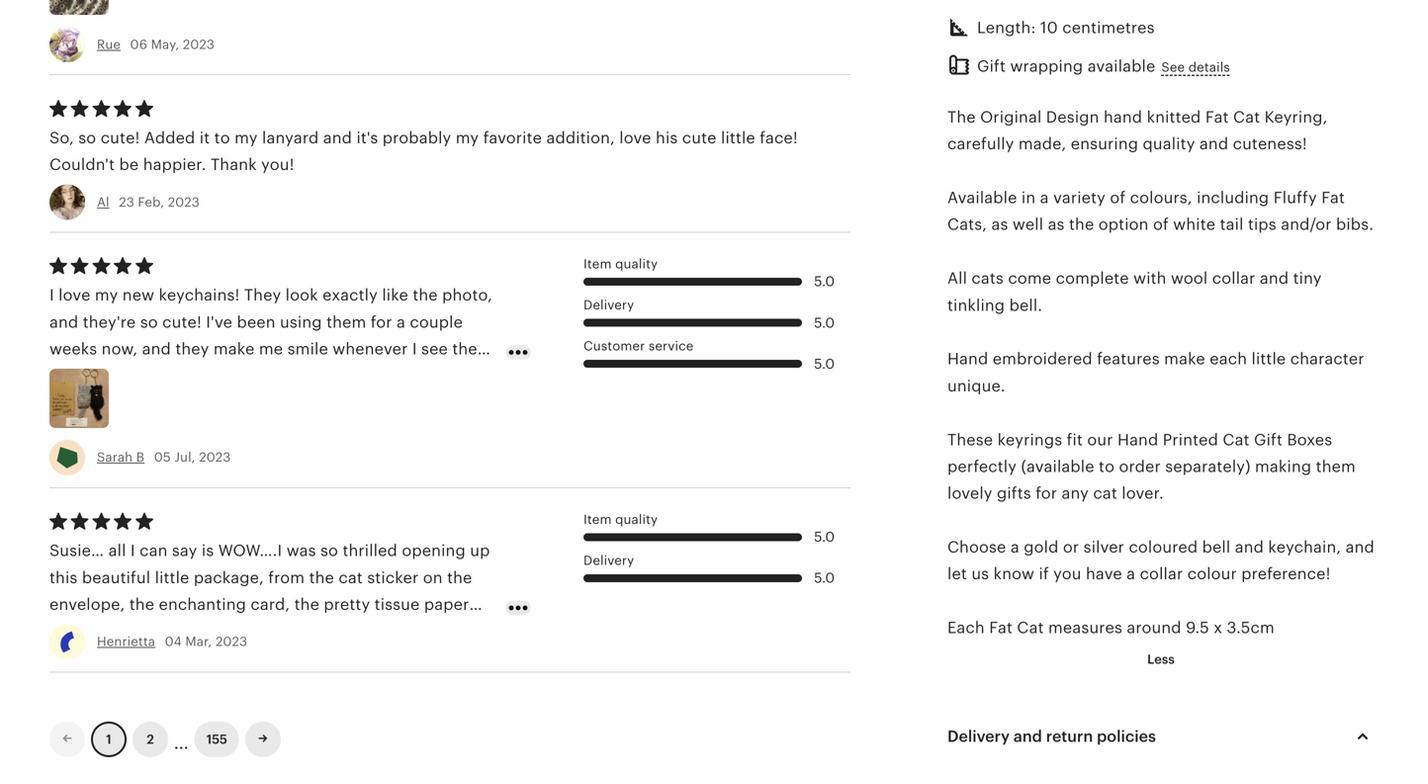 Task type: vqa. For each thing, say whether or not it's contained in the screenshot.
topmost HELP
no



Task type: locate. For each thing, give the bounding box(es) containing it.
1 item quality from the top
[[584, 257, 658, 272]]

them down boxes
[[1317, 458, 1357, 476]]

0 horizontal spatial so
[[78, 129, 96, 147]]

cat up 'separately)'
[[1223, 431, 1250, 449]]

and inside the so, so cute! added it to my lanyard and it's probably my favorite addition, love his cute little face! couldn't be happier. thank you!
[[323, 129, 352, 147]]

0 horizontal spatial love
[[59, 287, 91, 305]]

and down the knitted
[[1200, 135, 1229, 153]]

0 vertical spatial so
[[78, 129, 96, 147]]

policies
[[1098, 728, 1157, 746]]

hand up order
[[1118, 431, 1159, 449]]

see details link
[[1162, 59, 1231, 77]]

0 horizontal spatial they
[[119, 367, 153, 385]]

and inside dropdown button
[[1014, 728, 1043, 746]]

0 vertical spatial cute!
[[101, 129, 140, 147]]

and up weeks
[[49, 314, 78, 331]]

1 horizontal spatial to
[[1099, 458, 1115, 476]]

love up they're
[[59, 287, 91, 305]]

1 horizontal spatial look
[[286, 287, 318, 305]]

all
[[948, 270, 968, 288]]

0 vertical spatial delivery
[[584, 298, 635, 313]]

1 vertical spatial for
[[1036, 485, 1058, 503]]

0 vertical spatial little
[[721, 129, 756, 147]]

they're
[[83, 314, 136, 331]]

0 vertical spatial they
[[175, 341, 209, 358]]

1 vertical spatial to
[[1099, 458, 1115, 476]]

1 horizontal spatial they
[[175, 341, 209, 358]]

fat right each
[[990, 620, 1013, 637]]

1 horizontal spatial the
[[1070, 216, 1095, 234]]

little right each
[[1252, 350, 1287, 368]]

i up weeks
[[49, 287, 54, 305]]

1 horizontal spatial i
[[413, 341, 417, 358]]

and left return
[[1014, 728, 1043, 746]]

0 vertical spatial to
[[214, 129, 230, 147]]

0 horizontal spatial fat
[[990, 620, 1013, 637]]

0 horizontal spatial to
[[214, 129, 230, 147]]

2 link
[[133, 723, 168, 758]]

like down i've
[[194, 367, 220, 385]]

1 vertical spatial the
[[413, 287, 438, 305]]

2 vertical spatial fat
[[990, 620, 1013, 637]]

a right have
[[1127, 566, 1136, 584]]

wool
[[1172, 270, 1209, 288]]

2 as from the left
[[1049, 216, 1065, 234]]

cat up cuteness!
[[1234, 108, 1261, 126]]

0 vertical spatial item quality
[[584, 257, 658, 272]]

look up using
[[286, 287, 318, 305]]

05
[[154, 450, 171, 465]]

tinkling
[[948, 297, 1006, 314]]

1 vertical spatial you
[[1054, 566, 1082, 584]]

0 vertical spatial them
[[327, 314, 367, 331]]

1 horizontal spatial as
[[1049, 216, 1065, 234]]

1 vertical spatial look
[[157, 367, 190, 385]]

preference!
[[1242, 566, 1331, 584]]

these keyrings fit our hand printed cat gift boxes perfectly (available to order separately) making them lovely gifts for any cat lover.
[[948, 431, 1357, 503]]

fat right the knitted
[[1206, 108, 1230, 126]]

cat left measures
[[1018, 620, 1045, 637]]

0 horizontal spatial you
[[359, 367, 387, 385]]

2 vertical spatial them
[[1317, 458, 1357, 476]]

0 vertical spatial collar
[[1213, 270, 1256, 288]]

1 vertical spatial like
[[194, 367, 220, 385]]

look up sarah b 05 jul, 2023
[[157, 367, 190, 385]]

cat inside the original design hand knitted fat cat keyring, carefully made, ensuring quality and cuteness!
[[1234, 108, 1261, 126]]

with
[[1134, 270, 1167, 288]]

of down colours,
[[1154, 216, 1170, 234]]

2023
[[183, 37, 215, 52], [168, 195, 200, 210], [199, 450, 231, 465], [216, 635, 248, 650]]

item quality
[[584, 257, 658, 272], [584, 512, 658, 527]]

1 vertical spatial item quality
[[584, 512, 658, 527]]

1 horizontal spatial of
[[1154, 216, 1170, 234]]

3 5.0 from the top
[[815, 356, 835, 372]]

1 vertical spatial little
[[1252, 350, 1287, 368]]

collar right "wool"
[[1213, 270, 1256, 288]]

collar down 'coloured' at right bottom
[[1141, 566, 1184, 584]]

of up option
[[1111, 189, 1126, 207]]

keychains!
[[159, 287, 240, 305]]

for inside the these keyrings fit our hand printed cat gift boxes perfectly (available to order separately) making them lovely gifts for any cat lover.
[[1036, 485, 1058, 503]]

our
[[1088, 431, 1114, 449]]

0 vertical spatial you
[[359, 367, 387, 385]]

1 horizontal spatial collar
[[1213, 270, 1256, 288]]

hand embroidered features make each little character unique.
[[948, 350, 1365, 395]]

0 horizontal spatial thank
[[211, 156, 257, 174]]

love left his
[[620, 129, 652, 147]]

1 vertical spatial quality
[[616, 257, 658, 272]]

make left each
[[1165, 350, 1206, 368]]

make
[[214, 341, 255, 358], [1165, 350, 1206, 368]]

0 horizontal spatial gift
[[978, 58, 1006, 75]]

so left much!
[[391, 367, 409, 385]]

a right "in"
[[1041, 189, 1050, 207]]

henrietta
[[97, 635, 155, 650]]

cat for gift
[[1223, 431, 1250, 449]]

1 vertical spatial cat
[[1223, 431, 1250, 449]]

0 vertical spatial fat
[[1206, 108, 1230, 126]]

using
[[280, 314, 322, 331]]

x
[[1214, 620, 1223, 637]]

1 vertical spatial so
[[140, 314, 158, 331]]

1 as from the left
[[992, 216, 1009, 234]]

1 horizontal spatial fat
[[1206, 108, 1230, 126]]

you down the whenever at the left top
[[359, 367, 387, 385]]

delivery and return policies button
[[930, 713, 1393, 761]]

they down now,
[[119, 367, 153, 385]]

0 vertical spatial item
[[584, 257, 612, 272]]

0 horizontal spatial the
[[413, 287, 438, 305]]

0 horizontal spatial little
[[721, 129, 756, 147]]

0 vertical spatial cat
[[1234, 108, 1261, 126]]

i left see
[[413, 341, 417, 358]]

of
[[1111, 189, 1126, 207], [1154, 216, 1170, 234]]

and inside the original design hand knitted fat cat keyring, carefully made, ensuring quality and cuteness!
[[1200, 135, 1229, 153]]

them down the exactly
[[327, 314, 367, 331]]

1 horizontal spatial you
[[1054, 566, 1082, 584]]

cute! up be
[[101, 129, 140, 147]]

2 horizontal spatial so
[[391, 367, 409, 385]]

have
[[1087, 566, 1123, 584]]

3.5cm
[[1228, 620, 1275, 637]]

quality inside the original design hand knitted fat cat keyring, carefully made, ensuring quality and cuteness!
[[1143, 135, 1196, 153]]

…
[[174, 726, 189, 755]]

0 vertical spatial of
[[1111, 189, 1126, 207]]

been
[[237, 314, 276, 331]]

1 vertical spatial fat
[[1322, 189, 1346, 207]]

collar inside choose a gold or silver coloured bell and keychain, and let us know if you have a collar colour preference!
[[1141, 566, 1184, 584]]

0 horizontal spatial as
[[992, 216, 1009, 234]]

well
[[1013, 216, 1044, 234]]

cute! down keychains!
[[162, 314, 202, 331]]

the up couple
[[413, 287, 438, 305]]

them
[[327, 314, 367, 331], [453, 341, 492, 358], [1317, 458, 1357, 476]]

love inside i love my new keychains! they look exactly like the photo, and they're so cute! i've been using them for a couple weeks now, and they make me smile whenever i see them because they look like my kitties. thank you so much!
[[59, 287, 91, 305]]

2 vertical spatial quality
[[616, 512, 658, 527]]

printed
[[1163, 431, 1219, 449]]

0 vertical spatial love
[[620, 129, 652, 147]]

they down i've
[[175, 341, 209, 358]]

in
[[1022, 189, 1036, 207]]

little inside the hand embroidered features make each little character unique.
[[1252, 350, 1287, 368]]

delivery inside dropdown button
[[948, 728, 1010, 746]]

fit
[[1067, 431, 1084, 449]]

1 horizontal spatial make
[[1165, 350, 1206, 368]]

my
[[235, 129, 258, 147], [456, 129, 479, 147], [95, 287, 118, 305], [225, 367, 248, 385]]

around
[[1128, 620, 1182, 637]]

1 vertical spatial they
[[119, 367, 153, 385]]

love inside the so, so cute! added it to my lanyard and it's probably my favorite addition, love his cute little face! couldn't be happier. thank you!
[[620, 129, 652, 147]]

0 vertical spatial quality
[[1143, 135, 1196, 153]]

1 horizontal spatial for
[[1036, 485, 1058, 503]]

delivery
[[584, 298, 635, 313], [584, 554, 635, 568], [948, 728, 1010, 746]]

2 horizontal spatial fat
[[1322, 189, 1346, 207]]

9.5
[[1187, 620, 1210, 637]]

0 horizontal spatial for
[[371, 314, 393, 331]]

if
[[1039, 566, 1050, 584]]

2023 right feb,
[[168, 195, 200, 210]]

like right the exactly
[[382, 287, 409, 305]]

cat inside the these keyrings fit our hand printed cat gift boxes perfectly (available to order separately) making them lovely gifts for any cat lover.
[[1223, 431, 1250, 449]]

fat inside the original design hand knitted fat cat keyring, carefully made, ensuring quality and cuteness!
[[1206, 108, 1230, 126]]

06
[[130, 37, 147, 52]]

1 horizontal spatial so
[[140, 314, 158, 331]]

0 vertical spatial gift
[[978, 58, 1006, 75]]

look
[[286, 287, 318, 305], [157, 367, 190, 385]]

1 horizontal spatial hand
[[1118, 431, 1159, 449]]

you inside i love my new keychains! they look exactly like the photo, and they're so cute! i've been using them for a couple weeks now, and they make me smile whenever i see them because they look like my kitties. thank you so much!
[[359, 367, 387, 385]]

cute! inside the so, so cute! added it to my lanyard and it's probably my favorite addition, love his cute little face! couldn't be happier. thank you!
[[101, 129, 140, 147]]

gifts
[[997, 485, 1032, 503]]

hand up the unique.
[[948, 350, 989, 368]]

a left gold on the right bottom
[[1011, 539, 1020, 557]]

0 vertical spatial hand
[[948, 350, 989, 368]]

gift inside the these keyrings fit our hand printed cat gift boxes perfectly (available to order separately) making them lovely gifts for any cat lover.
[[1255, 431, 1284, 449]]

0 horizontal spatial collar
[[1141, 566, 1184, 584]]

and left tiny
[[1261, 270, 1290, 288]]

1 vertical spatial gift
[[1255, 431, 1284, 449]]

and right now,
[[142, 341, 171, 358]]

bell
[[1203, 539, 1231, 557]]

silver
[[1084, 539, 1125, 557]]

let
[[948, 566, 968, 584]]

little right cute
[[721, 129, 756, 147]]

exactly
[[323, 287, 378, 305]]

to right 'it' in the top of the page
[[214, 129, 230, 147]]

make inside i love my new keychains! they look exactly like the photo, and they're so cute! i've been using them for a couple weeks now, and they make me smile whenever i see them because they look like my kitties. thank you so much!
[[214, 341, 255, 358]]

cat
[[1234, 108, 1261, 126], [1223, 431, 1250, 449], [1018, 620, 1045, 637]]

kitties.
[[252, 367, 304, 385]]

gold
[[1024, 539, 1059, 557]]

1 horizontal spatial thank
[[308, 367, 354, 385]]

for up the whenever at the left top
[[371, 314, 393, 331]]

as right well
[[1049, 216, 1065, 234]]

so down new at the top
[[140, 314, 158, 331]]

2
[[147, 733, 154, 748]]

my left favorite at the left top
[[456, 129, 479, 147]]

0 horizontal spatial look
[[157, 367, 190, 385]]

1 horizontal spatial love
[[620, 129, 652, 147]]

thank
[[211, 156, 257, 174], [308, 367, 354, 385]]

length: 10 centimetres
[[978, 19, 1155, 37]]

1 horizontal spatial gift
[[1255, 431, 1284, 449]]

1 horizontal spatial cute!
[[162, 314, 202, 331]]

length:
[[978, 19, 1037, 37]]

the down variety on the top right of the page
[[1070, 216, 1095, 234]]

available
[[1088, 58, 1156, 75]]

0 vertical spatial look
[[286, 287, 318, 305]]

gift down length:
[[978, 58, 1006, 75]]

my right 'it' in the top of the page
[[235, 129, 258, 147]]

tiny
[[1294, 270, 1323, 288]]

them right see
[[453, 341, 492, 358]]

0 vertical spatial i
[[49, 287, 54, 305]]

a left couple
[[397, 314, 406, 331]]

thank inside the so, so cute! added it to my lanyard and it's probably my favorite addition, love his cute little face! couldn't be happier. thank you!
[[211, 156, 257, 174]]

because
[[49, 367, 114, 385]]

1 horizontal spatial them
[[453, 341, 492, 358]]

2023 right mar,
[[216, 635, 248, 650]]

i love my new keychains! they look exactly like the photo, and they're so cute! i've been using them for a couple weeks now, and they make me smile whenever i see them because they look like my kitties. thank you so much!
[[49, 287, 493, 385]]

0 vertical spatial thank
[[211, 156, 257, 174]]

0 horizontal spatial make
[[214, 341, 255, 358]]

option
[[1099, 216, 1149, 234]]

1 vertical spatial delivery
[[584, 554, 635, 568]]

0 horizontal spatial them
[[327, 314, 367, 331]]

embroidered
[[993, 350, 1093, 368]]

for inside i love my new keychains! they look exactly like the photo, and they're so cute! i've been using them for a couple weeks now, and they make me smile whenever i see them because they look like my kitties. thank you so much!
[[371, 314, 393, 331]]

cute
[[683, 129, 717, 147]]

1 vertical spatial item
[[584, 512, 612, 527]]

and left it's on the left top of page
[[323, 129, 352, 147]]

you!
[[261, 156, 294, 174]]

gift up "making"
[[1255, 431, 1284, 449]]

0 horizontal spatial of
[[1111, 189, 1126, 207]]

bell.
[[1010, 297, 1043, 314]]

fat up bibs.
[[1322, 189, 1346, 207]]

1 vertical spatial collar
[[1141, 566, 1184, 584]]

so, so cute! added it to my lanyard and it's probably my favorite addition, love his cute little face! couldn't be happier. thank you!
[[49, 129, 798, 174]]

the
[[1070, 216, 1095, 234], [413, 287, 438, 305]]

1 vertical spatial cute!
[[162, 314, 202, 331]]

1 item from the top
[[584, 257, 612, 272]]

white
[[1174, 216, 1216, 234]]

1 vertical spatial thank
[[308, 367, 354, 385]]

like
[[382, 287, 409, 305], [194, 367, 220, 385]]

0 horizontal spatial cute!
[[101, 129, 140, 147]]

make down i've
[[214, 341, 255, 358]]

quality
[[1143, 135, 1196, 153], [616, 257, 658, 272], [616, 512, 658, 527]]

2 horizontal spatial them
[[1317, 458, 1357, 476]]

you right if at the bottom right of page
[[1054, 566, 1082, 584]]

for left any
[[1036, 485, 1058, 503]]

little inside the so, so cute! added it to my lanyard and it's probably my favorite addition, love his cute little face! couldn't be happier. thank you!
[[721, 129, 756, 147]]

1 vertical spatial love
[[59, 287, 91, 305]]

1 5.0 from the top
[[815, 274, 835, 290]]

jul,
[[174, 450, 196, 465]]

1 vertical spatial hand
[[1118, 431, 1159, 449]]

0 vertical spatial for
[[371, 314, 393, 331]]

as left well
[[992, 216, 1009, 234]]

to up cat
[[1099, 458, 1115, 476]]

2 vertical spatial delivery
[[948, 728, 1010, 746]]

so
[[78, 129, 96, 147], [140, 314, 158, 331], [391, 367, 409, 385]]

1 horizontal spatial little
[[1252, 350, 1287, 368]]

so right so,
[[78, 129, 96, 147]]

5.0
[[815, 274, 835, 290], [815, 315, 835, 331], [815, 356, 835, 372], [815, 530, 835, 545], [815, 571, 835, 587]]

thank left you!
[[211, 156, 257, 174]]

2023 right may,
[[183, 37, 215, 52]]

1 vertical spatial i
[[413, 341, 417, 358]]

0 vertical spatial the
[[1070, 216, 1095, 234]]

0 vertical spatial like
[[382, 287, 409, 305]]

0 horizontal spatial hand
[[948, 350, 989, 368]]

2023 for mar,
[[216, 635, 248, 650]]

rue
[[97, 37, 121, 52]]

thank down smile
[[308, 367, 354, 385]]



Task type: describe. For each thing, give the bounding box(es) containing it.
favorite
[[484, 129, 542, 147]]

service
[[649, 339, 694, 354]]

view details of this review photo by sarah b image
[[49, 369, 109, 428]]

155
[[207, 733, 228, 748]]

thank inside i love my new keychains! they look exactly like the photo, and they're so cute! i've been using them for a couple weeks now, and they make me smile whenever i see them because they look like my kitties. thank you so much!
[[308, 367, 354, 385]]

coloured
[[1130, 539, 1199, 557]]

2 item quality from the top
[[584, 512, 658, 527]]

addition,
[[547, 129, 615, 147]]

view details of this review photo by rue image
[[49, 0, 109, 15]]

cat
[[1094, 485, 1118, 503]]

1 vertical spatial them
[[453, 341, 492, 358]]

be
[[119, 156, 139, 174]]

a inside available in a variety of colours, including fluffy fat cats, as well as the option of white tail tips and/or bibs.
[[1041, 189, 1050, 207]]

lovely
[[948, 485, 993, 503]]

made,
[[1019, 135, 1067, 153]]

2 vertical spatial cat
[[1018, 620, 1045, 637]]

al
[[97, 195, 110, 210]]

gift wrapping available see details
[[978, 58, 1231, 75]]

1 horizontal spatial like
[[382, 287, 409, 305]]

rue 06 may, 2023
[[97, 37, 215, 52]]

and inside the all cats come complete with wool collar and tiny tinkling bell.
[[1261, 270, 1290, 288]]

happier.
[[143, 156, 206, 174]]

1 link
[[91, 723, 127, 758]]

the inside available in a variety of colours, including fluffy fat cats, as well as the option of white tail tips and/or bibs.
[[1070, 216, 1095, 234]]

each fat cat measures around 9.5 x 3.5cm
[[948, 620, 1275, 637]]

2 item from the top
[[584, 512, 612, 527]]

choose a gold or silver coloured bell and keychain, and let us know if you have a collar colour preference!
[[948, 539, 1375, 584]]

they
[[244, 287, 281, 305]]

to inside the so, so cute! added it to my lanyard and it's probably my favorite addition, love his cute little face! couldn't be happier. thank you!
[[214, 129, 230, 147]]

us
[[972, 566, 990, 584]]

see
[[1162, 60, 1186, 75]]

the inside i love my new keychains! they look exactly like the photo, and they're so cute! i've been using them for a couple weeks now, and they make me smile whenever i see them because they look like my kitties. thank you so much!
[[413, 287, 438, 305]]

cats,
[[948, 216, 988, 234]]

(available
[[1022, 458, 1095, 476]]

the
[[948, 108, 976, 126]]

customer
[[584, 339, 645, 354]]

ensuring
[[1071, 135, 1139, 153]]

2023 for feb,
[[168, 195, 200, 210]]

whenever
[[333, 341, 408, 358]]

choose
[[948, 539, 1007, 557]]

unique.
[[948, 377, 1006, 395]]

hand inside the hand embroidered features make each little character unique.
[[948, 350, 989, 368]]

come
[[1009, 270, 1052, 288]]

cats
[[972, 270, 1004, 288]]

face!
[[760, 129, 798, 147]]

keyring,
[[1265, 108, 1329, 126]]

1 vertical spatial of
[[1154, 216, 1170, 234]]

2023 right "jul,"
[[199, 450, 231, 465]]

including
[[1197, 189, 1270, 207]]

features
[[1098, 350, 1161, 368]]

2 5.0 from the top
[[815, 315, 835, 331]]

wrapping
[[1011, 58, 1084, 75]]

and/or
[[1282, 216, 1333, 234]]

it's
[[357, 129, 378, 147]]

probably
[[383, 129, 452, 147]]

colour
[[1188, 566, 1238, 584]]

1
[[106, 733, 112, 748]]

character
[[1291, 350, 1365, 368]]

keychain,
[[1269, 539, 1342, 557]]

customer service
[[584, 339, 694, 354]]

04
[[165, 635, 182, 650]]

delivery and return policies
[[948, 728, 1157, 746]]

return
[[1047, 728, 1094, 746]]

5 5.0 from the top
[[815, 571, 835, 587]]

fluffy
[[1274, 189, 1318, 207]]

and right bell
[[1236, 539, 1265, 557]]

0 horizontal spatial i
[[49, 287, 54, 305]]

bibs.
[[1337, 216, 1375, 234]]

4 5.0 from the top
[[815, 530, 835, 545]]

rue link
[[97, 37, 121, 52]]

b
[[136, 450, 145, 465]]

added
[[144, 129, 195, 147]]

my up they're
[[95, 287, 118, 305]]

the original design hand knitted fat cat keyring, carefully made, ensuring quality and cuteness!
[[948, 108, 1329, 153]]

lanyard
[[262, 129, 319, 147]]

them inside the these keyrings fit our hand printed cat gift boxes perfectly (available to order separately) making them lovely gifts for any cat lover.
[[1317, 458, 1357, 476]]

less button
[[1133, 642, 1190, 678]]

lover.
[[1122, 485, 1165, 503]]

variety
[[1054, 189, 1106, 207]]

weeks
[[49, 341, 97, 358]]

knitted
[[1147, 108, 1202, 126]]

my left kitties. in the left of the page
[[225, 367, 248, 385]]

fat inside available in a variety of colours, including fluffy fat cats, as well as the option of white tail tips and/or bibs.
[[1322, 189, 1346, 207]]

2 vertical spatial so
[[391, 367, 409, 385]]

155 link
[[195, 723, 239, 758]]

a inside i love my new keychains! they look exactly like the photo, and they're so cute! i've been using them for a couple weeks now, and they make me smile whenever i see them because they look like my kitties. thank you so much!
[[397, 314, 406, 331]]

or
[[1064, 539, 1080, 557]]

to inside the these keyrings fit our hand printed cat gift boxes perfectly (available to order separately) making them lovely gifts for any cat lover.
[[1099, 458, 1115, 476]]

collar inside the all cats come complete with wool collar and tiny tinkling bell.
[[1213, 270, 1256, 288]]

0 horizontal spatial like
[[194, 367, 220, 385]]

centimetres
[[1063, 19, 1155, 37]]

i've
[[206, 314, 233, 331]]

mar,
[[185, 635, 212, 650]]

so inside the so, so cute! added it to my lanyard and it's probably my favorite addition, love his cute little face! couldn't be happier. thank you!
[[78, 129, 96, 147]]

hand inside the these keyrings fit our hand printed cat gift boxes perfectly (available to order separately) making them lovely gifts for any cat lover.
[[1118, 431, 1159, 449]]

smile
[[288, 341, 328, 358]]

23
[[119, 195, 134, 210]]

2023 for may,
[[183, 37, 215, 52]]

and right keychain, on the bottom right
[[1346, 539, 1375, 557]]

make inside the hand embroidered features make each little character unique.
[[1165, 350, 1206, 368]]

you inside choose a gold or silver coloured bell and keychain, and let us know if you have a collar colour preference!
[[1054, 566, 1082, 584]]

boxes
[[1288, 431, 1333, 449]]

available in a variety of colours, including fluffy fat cats, as well as the option of white tail tips and/or bibs.
[[948, 189, 1375, 234]]

cat for keyring,
[[1234, 108, 1261, 126]]

sarah
[[97, 450, 133, 465]]

henrietta 04 mar, 2023
[[97, 635, 248, 650]]

measures
[[1049, 620, 1123, 637]]

each
[[948, 620, 985, 637]]

cute! inside i love my new keychains! they look exactly like the photo, and they're so cute! i've been using them for a couple weeks now, and they make me smile whenever i see them because they look like my kitties. thank you so much!
[[162, 314, 202, 331]]

new
[[122, 287, 155, 305]]

order
[[1120, 458, 1162, 476]]

10
[[1041, 19, 1059, 37]]

cuteness!
[[1234, 135, 1308, 153]]



